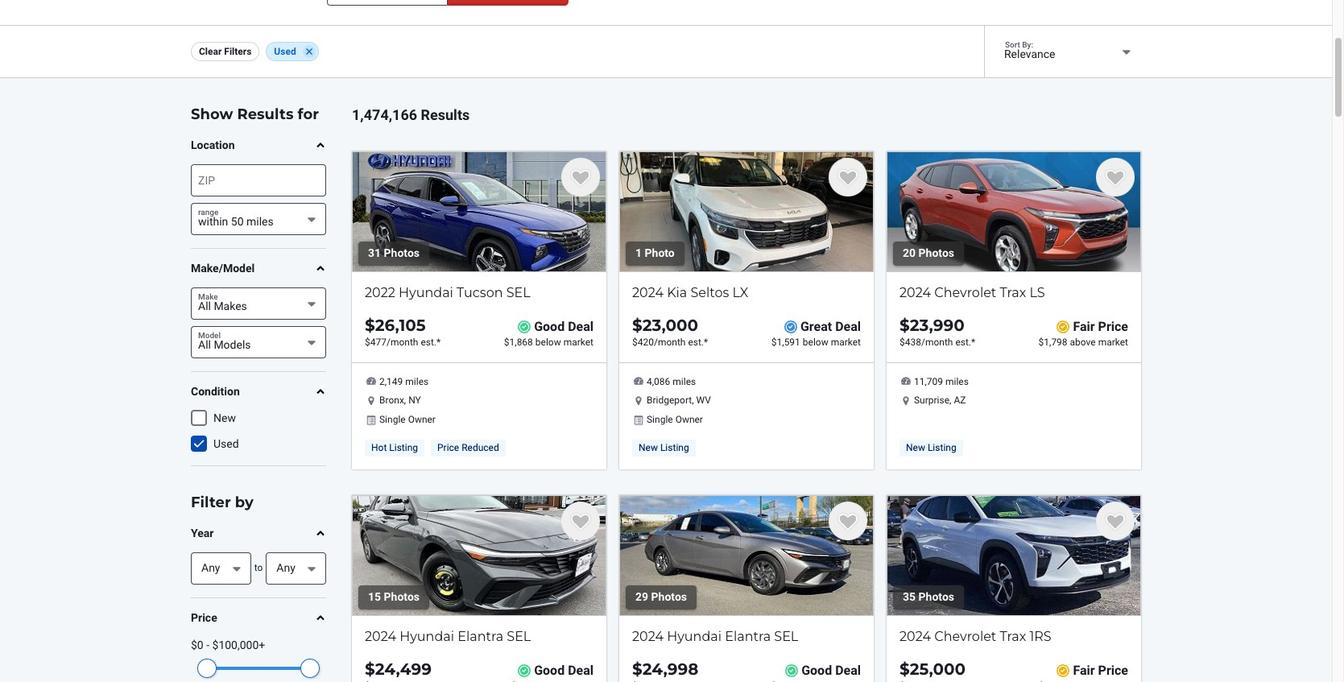 Task type: vqa. For each thing, say whether or not it's contained in the screenshot.
THE 2293
no



Task type: locate. For each thing, give the bounding box(es) containing it.
surprise
[[915, 395, 950, 406]]

market down the great deal
[[831, 337, 861, 348]]

, left az
[[950, 395, 952, 406]]

15 photos
[[368, 591, 420, 604]]

0 vertical spatial 2024 chevrolet trax image
[[887, 152, 1142, 272]]

photos right 15
[[384, 591, 420, 604]]

market right the above
[[1099, 337, 1129, 348]]

1 horizontal spatial single
[[647, 414, 673, 426]]

fair
[[1074, 319, 1096, 335], [1074, 663, 1096, 678]]

owner
[[408, 414, 436, 426], [676, 414, 703, 426]]

single owner down bridgeport , wv in the bottom of the page
[[647, 414, 703, 426]]

1 horizontal spatial used
[[274, 46, 296, 57]]

2024 hyundai elantra sel up 24,499
[[365, 629, 531, 645]]

good deal
[[534, 319, 594, 335], [534, 663, 594, 678], [802, 663, 861, 678]]

1 vertical spatial price
[[191, 612, 217, 625]]

price reduced
[[438, 443, 499, 454]]

1 fair from the top
[[1074, 319, 1096, 335]]

chevrolet up 23,990
[[935, 285, 997, 301]]

1,474,166
[[352, 107, 417, 123]]

1 horizontal spatial 2024 hyundai elantra image
[[620, 496, 874, 616]]

2 fair from the top
[[1074, 663, 1096, 678]]

$ 23,000 $ 420 /month est.*
[[633, 316, 708, 348]]

2 horizontal spatial market
[[1099, 337, 1129, 348]]

good
[[534, 319, 565, 335], [534, 663, 565, 678], [802, 663, 832, 678]]

0 vertical spatial trax
[[1000, 285, 1027, 301]]

sel
[[507, 285, 531, 301], [507, 629, 531, 645], [775, 629, 799, 645]]

$0
[[191, 639, 204, 652]]

2 vertical spatial price
[[1099, 663, 1129, 678]]

photos right 29
[[652, 591, 687, 604]]

2 horizontal spatial /month est.*
[[922, 337, 976, 348]]

hyundai for 24,499
[[400, 629, 454, 645]]

owner for 26,105
[[408, 414, 436, 426]]

$0 - $100,000+
[[191, 639, 265, 652]]

3 , from the left
[[950, 395, 952, 406]]

single for 26,105
[[380, 414, 406, 426]]

1 horizontal spatial owner
[[676, 414, 703, 426]]

single down bridgeport
[[647, 414, 673, 426]]

/month est.* for 23,000
[[654, 337, 708, 348]]

owner down bridgeport , wv in the bottom of the page
[[676, 414, 703, 426]]

1 trax from the top
[[1000, 285, 1027, 301]]

35 photos
[[903, 591, 955, 604]]

2 single from the left
[[647, 414, 673, 426]]

/month est.* down 23,000
[[654, 337, 708, 348]]

1 chevrolet from the top
[[935, 285, 997, 301]]

photos right the 20
[[919, 247, 955, 260]]

used inside button
[[274, 46, 296, 57]]

1 vertical spatial chevrolet
[[935, 629, 997, 645]]

$
[[365, 316, 375, 335], [633, 316, 643, 335], [900, 316, 910, 335], [365, 337, 370, 348], [633, 337, 638, 348], [900, 337, 905, 348], [365, 660, 375, 679], [633, 660, 643, 679], [900, 660, 910, 679]]

0 horizontal spatial miles
[[406, 376, 429, 387]]

/month est.* inside $ 23,000 $ 420 /month est.*
[[654, 337, 708, 348]]

market for 23,000
[[831, 337, 861, 348]]

miles up ny on the left of the page
[[406, 376, 429, 387]]

15
[[368, 591, 381, 604]]

3 miles from the left
[[946, 376, 969, 387]]

2024 hyundai elantra image for 24,499
[[352, 496, 607, 616]]

2024 hyundai elantra image
[[352, 496, 607, 616], [620, 496, 874, 616]]

-
[[206, 639, 210, 652]]

2 , from the left
[[692, 395, 694, 406]]

photos for 24,998
[[652, 591, 687, 604]]

1 vertical spatial fair
[[1074, 663, 1096, 678]]

hyundai up 26,105
[[399, 285, 454, 301]]

2 below from the left
[[803, 337, 829, 348]]

below down great
[[803, 337, 829, 348]]

price for 23,990
[[1099, 319, 1129, 335]]

2024
[[633, 285, 664, 301], [900, 285, 931, 301], [365, 629, 396, 645], [633, 629, 664, 645], [900, 629, 931, 645]]

1 2024 chevrolet trax image from the top
[[887, 152, 1142, 272]]

1 single from the left
[[380, 414, 406, 426]]

elantra for 24,998
[[725, 629, 771, 645]]

2024 left kia
[[633, 285, 664, 301]]

1 vertical spatial used
[[214, 438, 239, 451]]

11,709 miles
[[915, 376, 969, 387]]

fair price
[[1074, 319, 1129, 335], [1074, 663, 1129, 678]]

0 horizontal spatial 2024 hyundai elantra sel
[[365, 629, 531, 645]]

2024 hyundai elantra sel
[[365, 629, 531, 645], [633, 629, 799, 645]]

1 photo
[[636, 247, 675, 260]]

1 below from the left
[[536, 337, 561, 348]]

tucson
[[457, 285, 503, 301]]

1 2024 hyundai elantra sel from the left
[[365, 629, 531, 645]]

0 vertical spatial fair price
[[1074, 319, 1129, 335]]

new listing down surprise at the right bottom of the page
[[906, 443, 957, 454]]

1 horizontal spatial results
[[421, 107, 470, 123]]

1,474,166 results
[[352, 107, 470, 123]]

new listing down bridgeport
[[639, 443, 689, 454]]

to
[[254, 563, 263, 574]]

1 fair price from the top
[[1074, 319, 1129, 335]]

477
[[370, 337, 387, 348]]

chevrolet
[[935, 285, 997, 301], [935, 629, 997, 645]]

1 horizontal spatial elantra
[[725, 629, 771, 645]]

31 photos
[[368, 247, 420, 260]]

single
[[380, 414, 406, 426], [647, 414, 673, 426]]

trax left ls
[[1000, 285, 1027, 301]]

kia
[[667, 285, 688, 301]]

2 new listing from the left
[[906, 443, 957, 454]]

25,000
[[910, 660, 966, 679]]

1 miles from the left
[[406, 376, 429, 387]]

0 horizontal spatial results
[[237, 106, 294, 123]]

2024 hyundai elantra image for 24,998
[[620, 496, 874, 616]]

deal
[[568, 319, 594, 335], [836, 319, 861, 335], [568, 663, 594, 678], [836, 663, 861, 678]]

market
[[564, 337, 594, 348], [831, 337, 861, 348], [1099, 337, 1129, 348]]

2 owner from the left
[[676, 414, 703, 426]]

, for 23,000
[[692, 395, 694, 406]]

market right $1,868
[[564, 337, 594, 348]]

miles for 26,105
[[406, 376, 429, 387]]

1 horizontal spatial market
[[831, 337, 861, 348]]

24,499
[[375, 660, 432, 679]]

2024 up $ 24,998
[[633, 629, 664, 645]]

/month est.* inside $ 23,990 $ 438 /month est.*
[[922, 337, 976, 348]]

0 horizontal spatial ,
[[404, 395, 406, 406]]

0 horizontal spatial elantra
[[458, 629, 504, 645]]

good deal for 24,998
[[802, 663, 861, 678]]

2024 chevrolet trax image for 23,990
[[887, 152, 1142, 272]]

2 /month est.* from the left
[[654, 337, 708, 348]]

results for show
[[237, 106, 294, 123]]

1 horizontal spatial new listing
[[906, 443, 957, 454]]

2022 hyundai tucson image
[[352, 152, 607, 272]]

above
[[1071, 337, 1096, 348]]

1 horizontal spatial /month est.*
[[654, 337, 708, 348]]

results right "1,474,166"
[[421, 107, 470, 123]]

used right 'filters'
[[274, 46, 296, 57]]

1 horizontal spatial 2024 hyundai elantra sel
[[633, 629, 799, 645]]

2,149
[[380, 376, 403, 387]]

2024 for 24,998
[[633, 629, 664, 645]]

filters
[[224, 46, 252, 57]]

2024 hyundai elantra sel up '24,998'
[[633, 629, 799, 645]]

miles
[[406, 376, 429, 387], [673, 376, 696, 387], [946, 376, 969, 387]]

single owner down ny on the left of the page
[[380, 414, 436, 426]]

1 horizontal spatial below
[[803, 337, 829, 348]]

0 horizontal spatial owner
[[408, 414, 436, 426]]

miles up az
[[946, 376, 969, 387]]

0 vertical spatial used
[[274, 46, 296, 57]]

market for 26,105
[[564, 337, 594, 348]]

0 horizontal spatial 2024 hyundai elantra image
[[352, 496, 607, 616]]

1 horizontal spatial single owner
[[647, 414, 703, 426]]

1 market from the left
[[564, 337, 594, 348]]

,
[[404, 395, 406, 406], [692, 395, 694, 406], [950, 395, 952, 406]]

2 miles from the left
[[673, 376, 696, 387]]

photos right 31
[[384, 247, 420, 260]]

2 horizontal spatial miles
[[946, 376, 969, 387]]

miles up bridgeport , wv in the bottom of the page
[[673, 376, 696, 387]]

sel for 24,499
[[507, 629, 531, 645]]

miles for 23,000
[[673, 376, 696, 387]]

1 , from the left
[[404, 395, 406, 406]]

1 2024 hyundai elantra image from the left
[[352, 496, 607, 616]]

0 horizontal spatial /month est.*
[[387, 337, 441, 348]]

results for 1,474,166
[[421, 107, 470, 123]]

0 horizontal spatial new listing
[[639, 443, 689, 454]]

2024 up $ 25,000 on the right of page
[[900, 629, 931, 645]]

good for 26,105
[[534, 319, 565, 335]]

price
[[1099, 319, 1129, 335], [191, 612, 217, 625], [1099, 663, 1129, 678]]

2 horizontal spatial ,
[[950, 395, 952, 406]]

single down bronx
[[380, 414, 406, 426]]

chevrolet up 25,000
[[935, 629, 997, 645]]

hyundai
[[399, 285, 454, 301], [400, 629, 454, 645], [667, 629, 722, 645]]

trax
[[1000, 285, 1027, 301], [1000, 629, 1027, 645]]

$1,591
[[772, 337, 801, 348]]

photo
[[645, 247, 675, 260]]

owner for 23,000
[[676, 414, 703, 426]]

2024 up $ 24,499
[[365, 629, 396, 645]]

photos right 35
[[919, 591, 955, 604]]

good deal for 26,105
[[534, 319, 594, 335]]

wv
[[697, 395, 711, 406]]

2024 up 23,990
[[900, 285, 931, 301]]

2 trax from the top
[[1000, 629, 1027, 645]]

surprise , az
[[915, 395, 966, 406]]

2 market from the left
[[831, 337, 861, 348]]

sel for 26,105
[[507, 285, 531, 301]]

2024 kia seltos image
[[620, 152, 874, 272]]

/month est.* inside $ 26,105 $ 477 /month est.*
[[387, 337, 441, 348]]

single for 23,000
[[647, 414, 673, 426]]

2 2024 hyundai elantra image from the left
[[620, 496, 874, 616]]

1 vertical spatial fair price
[[1074, 663, 1129, 678]]

trax left 1rs
[[1000, 629, 1027, 645]]

0 horizontal spatial market
[[564, 337, 594, 348]]

29
[[636, 591, 649, 604]]

1 vertical spatial 2024 chevrolet trax image
[[887, 496, 1142, 616]]

2 elantra from the left
[[725, 629, 771, 645]]

great deal
[[801, 319, 861, 335]]

$ for $ 26,105 $ 477 /month est.*
[[365, 316, 375, 335]]

fair for 23,990
[[1074, 319, 1096, 335]]

1 vertical spatial trax
[[1000, 629, 1027, 645]]

0 horizontal spatial single
[[380, 414, 406, 426]]

$ 23,990 $ 438 /month est.*
[[900, 316, 976, 348]]

0 horizontal spatial below
[[536, 337, 561, 348]]

, left wv
[[692, 395, 694, 406]]

438
[[905, 337, 922, 348]]

, left ny on the left of the page
[[404, 395, 406, 406]]

1 elantra from the left
[[458, 629, 504, 645]]

below right $1,868
[[536, 337, 561, 348]]

20 photos
[[903, 247, 955, 260]]

hyundai for 26,105
[[399, 285, 454, 301]]

2 2024 hyundai elantra sel from the left
[[633, 629, 799, 645]]

2 single owner from the left
[[647, 414, 703, 426]]

hyundai up 24,499
[[400, 629, 454, 645]]

26,105
[[375, 316, 426, 335]]

used down the new
[[214, 438, 239, 451]]

owner down ny on the left of the page
[[408, 414, 436, 426]]

0 vertical spatial price
[[1099, 319, 1129, 335]]

good for 24,998
[[802, 663, 832, 678]]

2024 chevrolet trax image
[[887, 152, 1142, 272], [887, 496, 1142, 616]]

hyundai up '24,998'
[[667, 629, 722, 645]]

below
[[536, 337, 561, 348], [803, 337, 829, 348]]

2024 chevrolet trax ls
[[900, 285, 1046, 301]]

2024 for 23,000
[[633, 285, 664, 301]]

0 horizontal spatial single owner
[[380, 414, 436, 426]]

1 /month est.* from the left
[[387, 337, 441, 348]]

2024 kia seltos lx
[[633, 285, 749, 301]]

2 2024 chevrolet trax image from the top
[[887, 496, 1142, 616]]

results left for
[[237, 106, 294, 123]]

/month est.* down 26,105
[[387, 337, 441, 348]]

photos
[[384, 247, 420, 260], [919, 247, 955, 260], [384, 591, 420, 604], [652, 591, 687, 604], [919, 591, 955, 604]]

0 horizontal spatial used
[[214, 438, 239, 451]]

/month est.* down 23,990
[[922, 337, 976, 348]]

3 /month est.* from the left
[[922, 337, 976, 348]]

1 horizontal spatial ,
[[692, 395, 694, 406]]

2 chevrolet from the top
[[935, 629, 997, 645]]

2024 chevrolet trax image for 25,000
[[887, 496, 1142, 616]]

1 single owner from the left
[[380, 414, 436, 426]]

0 vertical spatial chevrolet
[[935, 285, 997, 301]]

elantra
[[458, 629, 504, 645], [725, 629, 771, 645]]

31
[[368, 247, 381, 260]]

0 vertical spatial fair
[[1074, 319, 1096, 335]]

/month est.* for 26,105
[[387, 337, 441, 348]]

$ for $ 24,998
[[633, 660, 643, 679]]

clear filters button
[[191, 42, 260, 61]]

2 fair price from the top
[[1074, 663, 1129, 678]]

1 horizontal spatial miles
[[673, 376, 696, 387]]

3 market from the left
[[1099, 337, 1129, 348]]

photos for 26,105
[[384, 247, 420, 260]]

bridgeport
[[647, 395, 692, 406]]

$ for $ 23,990 $ 438 /month est.*
[[900, 316, 910, 335]]

below for 26,105
[[536, 337, 561, 348]]

1 owner from the left
[[408, 414, 436, 426]]



Task type: describe. For each thing, give the bounding box(es) containing it.
2024 chevrolet trax 1rs
[[900, 629, 1052, 645]]

ny
[[409, 395, 421, 406]]

fair price for 25,000
[[1074, 663, 1129, 678]]

ls
[[1030, 285, 1046, 301]]

420
[[638, 337, 654, 348]]

photos for 25,000
[[919, 591, 955, 604]]

fair price for 23,990
[[1074, 319, 1129, 335]]

4,086
[[647, 376, 671, 387]]

clear filters
[[199, 46, 252, 57]]

$ 25,000
[[900, 660, 966, 679]]

deal for 24,499
[[568, 663, 594, 678]]

2024 for 25,000
[[900, 629, 931, 645]]

35
[[903, 591, 916, 604]]

deal for 24,998
[[836, 663, 861, 678]]

miles for 23,990
[[946, 376, 969, 387]]

1 new listing from the left
[[639, 443, 689, 454]]

bronx , ny
[[380, 395, 421, 406]]

by
[[235, 494, 254, 512]]

4,086 miles
[[647, 376, 696, 387]]

filter
[[191, 494, 231, 512]]

23,000
[[643, 316, 699, 335]]

1rs
[[1030, 629, 1052, 645]]

price for 25,000
[[1099, 663, 1129, 678]]

20
[[903, 247, 916, 260]]

2024 hyundai elantra sel for $ 24,499
[[365, 629, 531, 645]]

lx
[[733, 285, 749, 301]]

clear
[[199, 46, 222, 57]]

filter by
[[191, 494, 254, 512]]

Zip Code text field
[[327, 0, 448, 6]]

fair for 25,000
[[1074, 663, 1096, 678]]

$ for $ 24,499
[[365, 660, 375, 679]]

, for 26,105
[[404, 395, 406, 406]]

$ for $ 23,000 $ 420 /month est.*
[[633, 316, 643, 335]]

$ 24,499
[[365, 660, 432, 679]]

2024 hyundai elantra sel for $ 24,998
[[633, 629, 799, 645]]

ZIP text field
[[191, 165, 326, 197]]

2024 for 23,990
[[900, 285, 931, 301]]

/month est.* for 23,990
[[922, 337, 976, 348]]

for
[[298, 106, 319, 123]]

seltos
[[691, 285, 729, 301]]

show results for
[[191, 106, 319, 123]]

hyundai for 24,998
[[667, 629, 722, 645]]

1
[[636, 247, 642, 260]]

$1,591 below market
[[772, 337, 861, 348]]

chevrolet for 23,990
[[935, 285, 997, 301]]

single owner for 26,105
[[380, 414, 436, 426]]

$ for $ 25,000
[[900, 660, 910, 679]]

single owner for 23,000
[[647, 414, 703, 426]]

market for 23,990
[[1099, 337, 1129, 348]]

, for 23,990
[[950, 395, 952, 406]]

new
[[214, 412, 236, 425]]

good for 24,499
[[534, 663, 565, 678]]

$1,868 below market
[[504, 337, 594, 348]]

2,149 miles
[[380, 376, 429, 387]]

photos for 24,499
[[384, 591, 420, 604]]

24,998
[[643, 660, 699, 679]]

below for 23,000
[[803, 337, 829, 348]]

location
[[191, 139, 235, 152]]

elantra for 24,499
[[458, 629, 504, 645]]

year
[[191, 527, 214, 540]]

deal for 23,000
[[836, 319, 861, 335]]

condition
[[191, 385, 240, 398]]

$1,798 above market
[[1039, 337, 1129, 348]]

hot listing
[[371, 443, 418, 454]]

chevrolet for 25,000
[[935, 629, 997, 645]]

$ 24,998
[[633, 660, 699, 679]]

2022
[[365, 285, 395, 301]]

bridgeport , wv
[[647, 395, 711, 406]]

2024 for 24,499
[[365, 629, 396, 645]]

$ 26,105 $ 477 /month est.*
[[365, 316, 441, 348]]

photos for 23,990
[[919, 247, 955, 260]]

11,709
[[915, 376, 944, 387]]

make/model
[[191, 262, 255, 275]]

2022 hyundai tucson sel
[[365, 285, 531, 301]]

used button
[[266, 42, 319, 61]]

sel for 24,998
[[775, 629, 799, 645]]

great
[[801, 319, 832, 335]]

good deal for 24,499
[[534, 663, 594, 678]]

az
[[954, 395, 966, 406]]

$100,000+
[[212, 639, 265, 652]]

$1,798
[[1039, 337, 1068, 348]]

show
[[191, 106, 233, 123]]

23,990
[[910, 316, 965, 335]]

deal for 26,105
[[568, 319, 594, 335]]

29 photos
[[636, 591, 687, 604]]

bronx
[[380, 395, 404, 406]]

trax for 23,990
[[1000, 285, 1027, 301]]

trax for 25,000
[[1000, 629, 1027, 645]]

$1,868
[[504, 337, 533, 348]]



